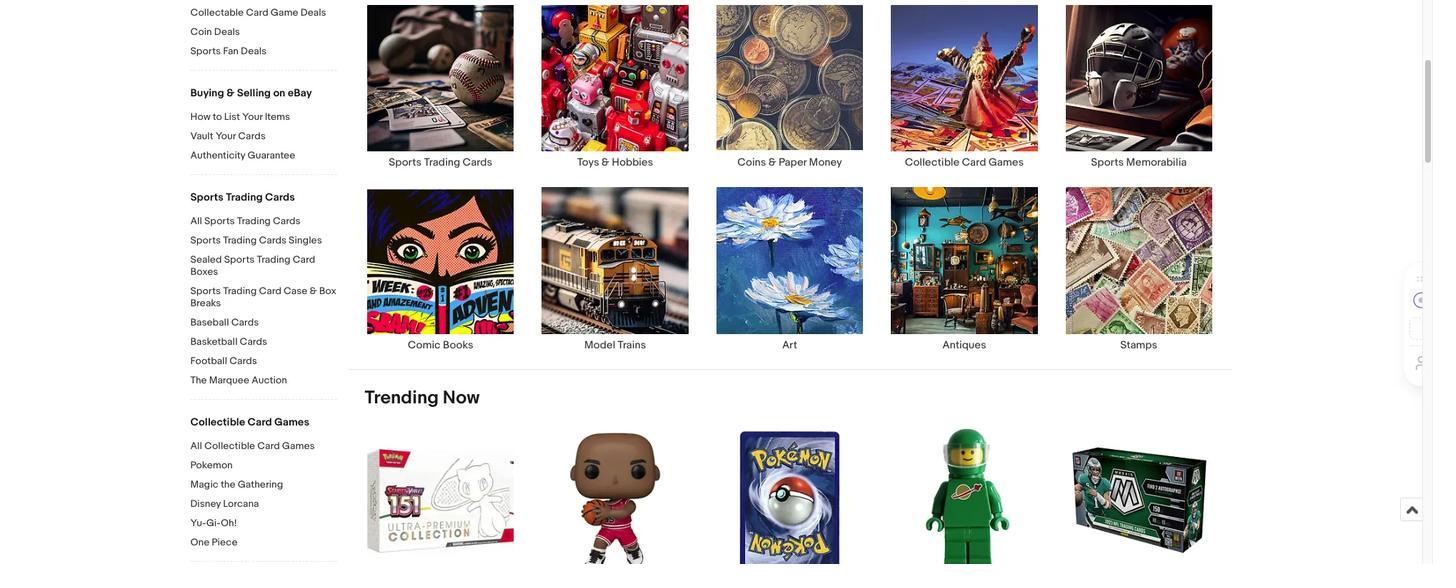 Task type: vqa. For each thing, say whether or not it's contained in the screenshot.
$500
no



Task type: locate. For each thing, give the bounding box(es) containing it.
2 vertical spatial games
[[282, 440, 315, 452]]

games inside "all collectible card games pokemon magic the gathering disney lorcana yu-gi-oh! one piece"
[[282, 440, 315, 452]]

& right toys
[[602, 156, 610, 170]]

sealed
[[190, 254, 222, 266]]

& left paper
[[769, 156, 777, 170]]

your down "list"
[[216, 130, 236, 142]]

collectable card game deals link
[[190, 6, 337, 20]]

1 vertical spatial sports trading cards
[[190, 191, 295, 204]]

coin deals link
[[190, 26, 337, 39]]

sports trading cards
[[389, 156, 492, 170], [190, 191, 295, 204]]

all sports trading cards link
[[190, 215, 337, 229]]

0 horizontal spatial your
[[216, 130, 236, 142]]

trading
[[424, 156, 460, 170], [226, 191, 263, 204], [237, 215, 271, 227], [223, 234, 257, 247], [257, 254, 291, 266], [223, 285, 257, 297]]

collectible card games
[[905, 156, 1024, 170], [190, 416, 310, 430]]

& inside coins & paper money link
[[769, 156, 777, 170]]

model trains
[[584, 338, 646, 352]]

hobbies
[[612, 156, 653, 170]]

toys & hobbies
[[577, 156, 653, 170]]

collectable
[[190, 6, 244, 19]]

oh!
[[221, 517, 237, 530]]

1 all from the top
[[190, 215, 202, 227]]

all for all sports trading cards sports trading cards singles sealed sports trading card boxes sports trading card case & box breaks baseball cards basketball cards football cards the marquee auction
[[190, 215, 202, 227]]

your right "list"
[[242, 111, 263, 123]]

fan
[[223, 45, 239, 57]]

1 vertical spatial all
[[190, 440, 202, 452]]

piece
[[212, 537, 238, 549]]

0 vertical spatial your
[[242, 111, 263, 123]]

&
[[227, 86, 235, 100], [602, 156, 610, 170], [769, 156, 777, 170], [310, 285, 317, 297]]

card inside the collectable card game deals coin deals sports fan deals
[[246, 6, 269, 19]]

the
[[221, 479, 236, 491]]

0 vertical spatial deals
[[301, 6, 326, 19]]

magic the gathering link
[[190, 479, 337, 492]]

football
[[190, 355, 227, 367]]

trending now
[[365, 387, 480, 409]]

all sports trading cards sports trading cards singles sealed sports trading card boxes sports trading card case & box breaks baseball cards basketball cards football cards the marquee auction
[[190, 215, 336, 387]]

2 horizontal spatial deals
[[301, 6, 326, 19]]

& left box
[[310, 285, 317, 297]]

guarantee
[[248, 149, 295, 162]]

1 vertical spatial games
[[274, 416, 310, 430]]

basketball
[[190, 336, 238, 348]]

games
[[989, 156, 1024, 170], [274, 416, 310, 430], [282, 440, 315, 452]]

collectable card game deals coin deals sports fan deals
[[190, 6, 326, 57]]

sports inside the collectable card game deals coin deals sports fan deals
[[190, 45, 221, 57]]

trains
[[618, 338, 646, 352]]

your
[[242, 111, 263, 123], [216, 130, 236, 142]]

0 horizontal spatial deals
[[214, 26, 240, 38]]

card inside "all collectible card games pokemon magic the gathering disney lorcana yu-gi-oh! one piece"
[[257, 440, 280, 452]]

all for all collectible card games pokemon magic the gathering disney lorcana yu-gi-oh! one piece
[[190, 440, 202, 452]]

0 horizontal spatial collectible card games
[[190, 416, 310, 430]]

coins & paper money link
[[703, 4, 877, 170]]

paper
[[779, 156, 807, 170]]

all inside "all collectible card games pokemon magic the gathering disney lorcana yu-gi-oh! one piece"
[[190, 440, 202, 452]]

on
[[273, 86, 285, 100]]

model
[[584, 338, 615, 352]]

1 vertical spatial collectible
[[190, 416, 245, 430]]

0 vertical spatial collectible
[[905, 156, 960, 170]]

all
[[190, 215, 202, 227], [190, 440, 202, 452]]

how to list your items vault your cards authenticity guarantee
[[190, 111, 295, 162]]

all inside all sports trading cards sports trading cards singles sealed sports trading card boxes sports trading card case & box breaks baseball cards basketball cards football cards the marquee auction
[[190, 215, 202, 227]]

disney
[[190, 498, 221, 510]]

sports
[[190, 45, 221, 57], [389, 156, 422, 170], [1091, 156, 1124, 170], [190, 191, 224, 204], [204, 215, 235, 227], [190, 234, 221, 247], [224, 254, 255, 266], [190, 285, 221, 297]]

sports trading card case & box breaks link
[[190, 285, 337, 311]]

stamps link
[[1052, 187, 1227, 352]]

deals
[[301, 6, 326, 19], [214, 26, 240, 38], [241, 45, 267, 57]]

& inside toys & hobbies link
[[602, 156, 610, 170]]

deals right game
[[301, 6, 326, 19]]

& for coins
[[769, 156, 777, 170]]

pokemon
[[190, 460, 233, 472]]

1 vertical spatial your
[[216, 130, 236, 142]]

1 horizontal spatial sports trading cards
[[389, 156, 492, 170]]

all up sealed
[[190, 215, 202, 227]]

yu-
[[190, 517, 206, 530]]

0 vertical spatial games
[[989, 156, 1024, 170]]

card
[[246, 6, 269, 19], [962, 156, 986, 170], [293, 254, 315, 266], [259, 285, 282, 297], [248, 416, 272, 430], [257, 440, 280, 452]]

football cards link
[[190, 355, 337, 369]]

2 vertical spatial deals
[[241, 45, 267, 57]]

all collectible card games pokemon magic the gathering disney lorcana yu-gi-oh! one piece
[[190, 440, 315, 549]]

collectible card games link
[[877, 4, 1052, 170]]

auction
[[252, 374, 287, 387]]

gi-
[[206, 517, 221, 530]]

2 vertical spatial collectible
[[204, 440, 255, 452]]

buying & selling on ebay
[[190, 86, 312, 100]]

deals down coin deals link
[[241, 45, 267, 57]]

1 horizontal spatial collectible card games
[[905, 156, 1024, 170]]

toys & hobbies link
[[528, 4, 703, 170]]

2 all from the top
[[190, 440, 202, 452]]

all up pokemon
[[190, 440, 202, 452]]

comic books link
[[353, 187, 528, 352]]

deals up fan
[[214, 26, 240, 38]]

vault your cards link
[[190, 130, 337, 144]]

collectible
[[905, 156, 960, 170], [190, 416, 245, 430], [204, 440, 255, 452]]

& for toys
[[602, 156, 610, 170]]

how to list your items link
[[190, 111, 337, 124]]

authenticity
[[190, 149, 245, 162]]

1 vertical spatial deals
[[214, 26, 240, 38]]

comic
[[408, 338, 441, 352]]

& right buying
[[227, 86, 235, 100]]

0 vertical spatial all
[[190, 215, 202, 227]]

cards
[[238, 130, 266, 142], [463, 156, 492, 170], [265, 191, 295, 204], [273, 215, 301, 227], [259, 234, 287, 247], [231, 317, 259, 329], [240, 336, 267, 348], [230, 355, 257, 367]]

1 horizontal spatial deals
[[241, 45, 267, 57]]



Task type: describe. For each thing, give the bounding box(es) containing it.
antiques link
[[877, 187, 1052, 352]]

now
[[443, 387, 480, 409]]

singles
[[289, 234, 322, 247]]

0 horizontal spatial sports trading cards
[[190, 191, 295, 204]]

sealed sports trading card boxes link
[[190, 254, 337, 279]]

1 horizontal spatial your
[[242, 111, 263, 123]]

lorcana
[[223, 498, 259, 510]]

box
[[319, 285, 336, 297]]

baseball
[[190, 317, 229, 329]]

case
[[284, 285, 308, 297]]

the
[[190, 374, 207, 387]]

yu-gi-oh! link
[[190, 517, 337, 531]]

model trains link
[[528, 187, 703, 352]]

collectible inside "all collectible card games pokemon magic the gathering disney lorcana yu-gi-oh! one piece"
[[204, 440, 255, 452]]

& inside all sports trading cards sports trading cards singles sealed sports trading card boxes sports trading card case & box breaks baseball cards basketball cards football cards the marquee auction
[[310, 285, 317, 297]]

money
[[809, 156, 842, 170]]

comic books
[[408, 338, 474, 352]]

to
[[213, 111, 222, 123]]

books
[[443, 338, 474, 352]]

selling
[[237, 86, 271, 100]]

ebay
[[288, 86, 312, 100]]

& for buying
[[227, 86, 235, 100]]

sports memorabilia
[[1091, 156, 1187, 170]]

art
[[782, 338, 798, 352]]

disney lorcana link
[[190, 498, 337, 512]]

one
[[190, 537, 210, 549]]

items
[[265, 111, 290, 123]]

memorabilia
[[1127, 156, 1187, 170]]

authenticity guarantee link
[[190, 149, 337, 163]]

stamps
[[1121, 338, 1158, 352]]

toys
[[577, 156, 599, 170]]

gathering
[[238, 479, 283, 491]]

all collectible card games link
[[190, 440, 337, 454]]

the marquee auction link
[[190, 374, 337, 388]]

magic
[[190, 479, 219, 491]]

0 vertical spatial sports trading cards
[[389, 156, 492, 170]]

game
[[271, 6, 298, 19]]

antiques
[[943, 338, 987, 352]]

trending
[[365, 387, 439, 409]]

1 vertical spatial collectible card games
[[190, 416, 310, 430]]

one piece link
[[190, 537, 337, 550]]

sports fan deals link
[[190, 45, 337, 59]]

coins
[[738, 156, 766, 170]]

cards inside how to list your items vault your cards authenticity guarantee
[[238, 130, 266, 142]]

pokemon link
[[190, 460, 337, 473]]

basketball cards link
[[190, 336, 337, 349]]

0 vertical spatial collectible card games
[[905, 156, 1024, 170]]

breaks
[[190, 297, 221, 309]]

vault
[[190, 130, 213, 142]]

coin
[[190, 26, 212, 38]]

art link
[[703, 187, 877, 352]]

buying
[[190, 86, 224, 100]]

boxes
[[190, 266, 218, 278]]

how
[[190, 111, 211, 123]]

sports memorabilia link
[[1052, 4, 1227, 170]]

coins & paper money
[[738, 156, 842, 170]]

list
[[224, 111, 240, 123]]

sports trading cards singles link
[[190, 234, 337, 248]]

marquee
[[209, 374, 250, 387]]

sports trading cards link
[[353, 4, 528, 170]]

baseball cards link
[[190, 317, 337, 330]]



